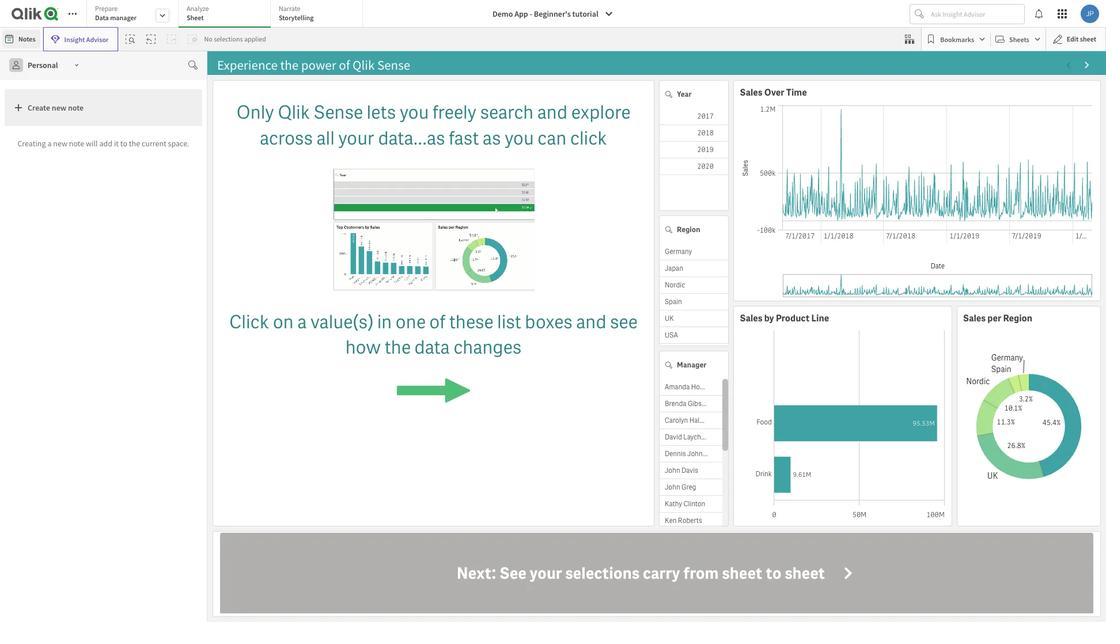 Task type: describe. For each thing, give the bounding box(es) containing it.
uk
[[665, 314, 674, 323]]

space.
[[168, 138, 189, 149]]

laychak
[[684, 433, 708, 442]]

your inside button
[[530, 563, 562, 584]]

create
[[28, 103, 50, 113]]

advisor
[[86, 35, 109, 44]]

creating
[[18, 138, 46, 149]]

amanda
[[665, 383, 690, 392]]

beginner's
[[534, 9, 571, 19]]

see
[[500, 563, 527, 584]]

prepare data manager
[[95, 4, 137, 22]]

sales per region application
[[957, 306, 1101, 527]]

click
[[570, 126, 607, 150]]

storytelling
[[279, 13, 314, 22]]

it
[[114, 138, 119, 149]]

no
[[204, 35, 212, 43]]

analyze sheet
[[187, 4, 209, 22]]

per
[[988, 312, 1002, 324]]

demo app - beginner's tutorial
[[493, 9, 599, 19]]

nordic
[[665, 281, 685, 290]]

spain optional. 4 of 7 row
[[660, 294, 728, 311]]

clinton
[[684, 500, 705, 509]]

no selections applied
[[204, 35, 266, 43]]

create new note
[[28, 103, 84, 113]]

dennis
[[665, 449, 686, 459]]

add
[[99, 138, 112, 149]]

1 vertical spatial new
[[53, 138, 67, 149]]

brenda gibson
[[665, 399, 709, 409]]

next:
[[457, 563, 496, 584]]

notes button
[[2, 30, 40, 48]]

sales by product line
[[740, 312, 829, 324]]

ken
[[665, 516, 677, 526]]

as
[[483, 126, 501, 150]]

1 vertical spatial note
[[69, 138, 84, 149]]

only
[[237, 100, 274, 124]]

tutorial
[[572, 9, 599, 19]]

new inside button
[[52, 103, 66, 113]]

of
[[429, 310, 445, 334]]

search
[[480, 100, 534, 124]]

on
[[273, 310, 294, 334]]

david laychak
[[665, 433, 708, 442]]

demo
[[493, 9, 513, 19]]

a inside click on a value(s) in one of these list boxes and see how the data changes
[[297, 310, 307, 334]]

freely
[[433, 100, 477, 124]]

0 horizontal spatial the
[[129, 138, 140, 149]]

david
[[665, 433, 682, 442]]

bookmarks
[[941, 35, 974, 44]]

see
[[610, 310, 638, 334]]

manager
[[677, 360, 707, 370]]

2017
[[697, 112, 714, 121]]

2019 optional. 3 of 5 row
[[660, 142, 728, 158]]

dennis johnson optional. 5 of 19 row
[[660, 446, 723, 463]]

by
[[764, 312, 774, 324]]

sheets button
[[993, 30, 1043, 48]]

one
[[396, 310, 426, 334]]

app
[[515, 9, 528, 19]]

create new note button
[[5, 89, 202, 126]]

these
[[449, 310, 494, 334]]

john davis
[[665, 466, 698, 475]]

kathy clinton optional. 8 of 19 row
[[660, 496, 723, 513]]

prepare
[[95, 4, 118, 13]]

bookmarks button
[[924, 30, 988, 48]]

kathy
[[665, 500, 682, 509]]

across
[[260, 126, 313, 150]]

edit
[[1067, 35, 1079, 43]]

next: see your selections carry from sheet to sheet button
[[220, 533, 1094, 614]]

insight
[[64, 35, 85, 44]]

2017 optional. 1 of 5 row
[[660, 108, 728, 125]]

brenda gibson optional. 2 of 19 row
[[660, 396, 723, 413]]

personal button
[[5, 56, 86, 74]]

usa
[[665, 331, 678, 340]]

ken roberts optional. 9 of 19 row
[[660, 513, 723, 530]]

0 vertical spatial selections
[[214, 35, 243, 43]]

demo app - beginner's tutorial button
[[486, 5, 620, 23]]

0 horizontal spatial a
[[47, 138, 52, 149]]

your inside only qlik sense lets you freely search and explore across all your data...as fast as you can click
[[338, 126, 374, 150]]

amanda honda optional. 1 of 19 row
[[660, 379, 723, 396]]

2020
[[697, 162, 714, 171]]

current
[[142, 138, 166, 149]]

john greg
[[665, 483, 696, 492]]

john for john greg
[[665, 483, 680, 492]]

over
[[764, 86, 785, 99]]

in
[[377, 310, 392, 334]]

to for sheet
[[766, 563, 782, 584]]

selections inside button
[[565, 563, 640, 584]]

list
[[497, 310, 521, 334]]



Task type: vqa. For each thing, say whether or not it's contained in the screenshot.
top to the bottom
no



Task type: locate. For each thing, give the bounding box(es) containing it.
from
[[683, 563, 719, 584]]

data...as
[[378, 126, 445, 150]]

insight advisor button
[[43, 27, 118, 51]]

1 horizontal spatial region
[[1003, 312, 1033, 324]]

applied
[[244, 35, 266, 43]]

japan
[[665, 264, 683, 273]]

qlik
[[278, 100, 310, 124]]

john inside row
[[665, 466, 680, 475]]

to inside the next: see your selections carry from sheet to sheet button
[[766, 563, 782, 584]]

and inside click on a value(s) in one of these list boxes and see how the data changes
[[576, 310, 607, 334]]

selections
[[214, 35, 243, 43], [565, 563, 640, 584]]

changes
[[454, 336, 522, 360]]

1 vertical spatial the
[[385, 336, 411, 360]]

0 vertical spatial new
[[52, 103, 66, 113]]

year
[[677, 89, 692, 99]]

the down 'one'
[[385, 336, 411, 360]]

1 horizontal spatial selections
[[565, 563, 640, 584]]

notes
[[18, 35, 35, 43]]

sales
[[740, 86, 763, 99], [740, 312, 763, 324], [963, 312, 986, 324]]

1 vertical spatial selections
[[565, 563, 640, 584]]

region inside application
[[1003, 312, 1033, 324]]

2020 optional. 4 of 5 row
[[660, 158, 728, 175]]

step back image
[[147, 35, 156, 44]]

0 horizontal spatial your
[[338, 126, 374, 150]]

david laychak optional. 4 of 19 row
[[660, 429, 723, 446]]

and inside only qlik sense lets you freely search and explore across all your data...as fast as you can click
[[537, 100, 568, 124]]

sales over time application
[[734, 80, 1101, 301]]

1 vertical spatial john
[[665, 483, 680, 492]]

region up "germany optional. 1 of 7" row
[[677, 224, 701, 234]]

arrow right image
[[841, 565, 857, 581]]

creating a new note will add it to the current space.
[[18, 138, 189, 149]]

sales for sales by product line
[[740, 312, 763, 324]]

john for john davis
[[665, 466, 680, 475]]

tab list containing prepare
[[86, 0, 367, 29]]

0 vertical spatial to
[[120, 138, 127, 149]]

halmon
[[690, 416, 713, 425]]

ken roberts
[[665, 516, 702, 526]]

line
[[812, 312, 829, 324]]

1 vertical spatial you
[[505, 126, 534, 150]]

sales for sales over time
[[740, 86, 763, 99]]

sheet left arrow right image
[[785, 563, 825, 584]]

narrate storytelling
[[279, 4, 314, 22]]

1 horizontal spatial to
[[766, 563, 782, 584]]

0 vertical spatial the
[[129, 138, 140, 149]]

1 horizontal spatial your
[[530, 563, 562, 584]]

0 vertical spatial note
[[68, 103, 84, 113]]

to
[[120, 138, 127, 149], [766, 563, 782, 584]]

0 vertical spatial region
[[677, 224, 701, 234]]

analyze
[[187, 4, 209, 13]]

data
[[95, 13, 109, 22]]

kathy clinton
[[665, 500, 705, 509]]

uk optional. 5 of 7 row
[[660, 311, 728, 327]]

sheet
[[187, 13, 204, 22]]

data
[[414, 336, 450, 360]]

narrate
[[279, 4, 301, 13]]

note left will
[[69, 138, 84, 149]]

greg
[[682, 483, 696, 492]]

the
[[129, 138, 140, 149], [385, 336, 411, 360]]

explore
[[571, 100, 631, 124]]

how
[[346, 336, 381, 360]]

2018 optional. 2 of 5 row
[[660, 125, 728, 142]]

spain
[[665, 297, 682, 307]]

search notes image
[[188, 61, 198, 70]]

click
[[229, 310, 269, 334]]

john davis optional. 6 of 19 row
[[660, 463, 723, 479]]

1 john from the top
[[665, 466, 680, 475]]

edit sheet button
[[1046, 27, 1106, 51]]

region right per
[[1003, 312, 1033, 324]]

your
[[338, 126, 374, 150], [530, 563, 562, 584]]

gibson
[[688, 399, 709, 409]]

will
[[86, 138, 98, 149]]

0 horizontal spatial and
[[537, 100, 568, 124]]

note inside button
[[68, 103, 84, 113]]

sales for sales per region
[[963, 312, 986, 324]]

you up data...as
[[400, 100, 429, 124]]

application
[[0, 0, 1106, 622], [213, 80, 655, 527], [220, 82, 647, 525]]

to for it
[[120, 138, 127, 149]]

1 vertical spatial to
[[766, 563, 782, 584]]

note
[[68, 103, 84, 113], [69, 138, 84, 149]]

1 horizontal spatial and
[[576, 310, 607, 334]]

value(s)
[[310, 310, 374, 334]]

fast
[[449, 126, 479, 150]]

dennis johnson
[[665, 449, 714, 459]]

only qlik sense lets you freely search and explore across all your data...as fast as you can click
[[237, 100, 631, 150]]

2018
[[697, 128, 714, 138]]

germany optional. 1 of 7 row
[[660, 244, 728, 260]]

john left greg
[[665, 483, 680, 492]]

sales left over
[[740, 86, 763, 99]]

0 horizontal spatial you
[[400, 100, 429, 124]]

0 horizontal spatial region
[[677, 224, 701, 234]]

1 horizontal spatial a
[[297, 310, 307, 334]]

time
[[786, 86, 807, 99]]

2 horizontal spatial sheet
[[1080, 35, 1097, 43]]

john down dennis
[[665, 466, 680, 475]]

1 horizontal spatial the
[[385, 336, 411, 360]]

new right create
[[52, 103, 66, 113]]

and up can
[[537, 100, 568, 124]]

all
[[317, 126, 335, 150]]

1 vertical spatial a
[[297, 310, 307, 334]]

1 horizontal spatial sheet
[[785, 563, 825, 584]]

sales left per
[[963, 312, 986, 324]]

0 vertical spatial a
[[47, 138, 52, 149]]

1 vertical spatial and
[[576, 310, 607, 334]]

Ask Insight Advisor text field
[[929, 5, 1025, 23]]

0 horizontal spatial selections
[[214, 35, 243, 43]]

next: see your selections carry from sheet to sheet
[[457, 563, 825, 584]]

smart search image
[[126, 35, 135, 44]]

sales left the by
[[740, 312, 763, 324]]

1 vertical spatial region
[[1003, 312, 1033, 324]]

sheet right edit
[[1080, 35, 1097, 43]]

your right all
[[338, 126, 374, 150]]

davis
[[682, 466, 698, 475]]

the right it
[[129, 138, 140, 149]]

amanda honda
[[665, 383, 711, 392]]

carolyn
[[665, 416, 688, 425]]

honda
[[691, 383, 711, 392]]

your right see
[[530, 563, 562, 584]]

and
[[537, 100, 568, 124], [576, 310, 607, 334]]

-
[[530, 9, 532, 19]]

0 horizontal spatial sheet
[[722, 563, 763, 584]]

1 vertical spatial your
[[530, 563, 562, 584]]

johnson
[[687, 449, 714, 459]]

sheets
[[1010, 35, 1030, 44]]

a right creating
[[47, 138, 52, 149]]

0 horizontal spatial to
[[120, 138, 127, 149]]

sheet right from in the right bottom of the page
[[722, 563, 763, 584]]

manager
[[110, 13, 137, 22]]

tab list
[[86, 0, 367, 29]]

edit sheet
[[1067, 35, 1097, 43]]

new right creating
[[53, 138, 67, 149]]

sales over time
[[740, 86, 807, 99]]

0 vertical spatial you
[[400, 100, 429, 124]]

1 horizontal spatial you
[[505, 126, 534, 150]]

note right create
[[68, 103, 84, 113]]

sales by product line application
[[734, 306, 952, 527]]

roberts
[[678, 516, 702, 526]]

a right on
[[297, 310, 307, 334]]

0 vertical spatial and
[[537, 100, 568, 124]]

0 vertical spatial your
[[338, 126, 374, 150]]

and left the see
[[576, 310, 607, 334]]

next: see your selections carry from sheet to sheet application
[[213, 531, 1101, 617]]

can
[[538, 126, 567, 150]]

a
[[47, 138, 52, 149], [297, 310, 307, 334]]

0 vertical spatial john
[[665, 466, 680, 475]]

you right as at the top of page
[[505, 126, 534, 150]]

carolyn halmon
[[665, 416, 713, 425]]

the inside click on a value(s) in one of these list boxes and see how the data changes
[[385, 336, 411, 360]]

selections tool image
[[905, 35, 915, 44]]

2 john from the top
[[665, 483, 680, 492]]

next sheet: product details image
[[1083, 61, 1092, 70]]

james peterson image
[[1081, 5, 1099, 23]]

carry
[[643, 563, 680, 584]]

insight advisor
[[64, 35, 109, 44]]

lets
[[367, 100, 396, 124]]



